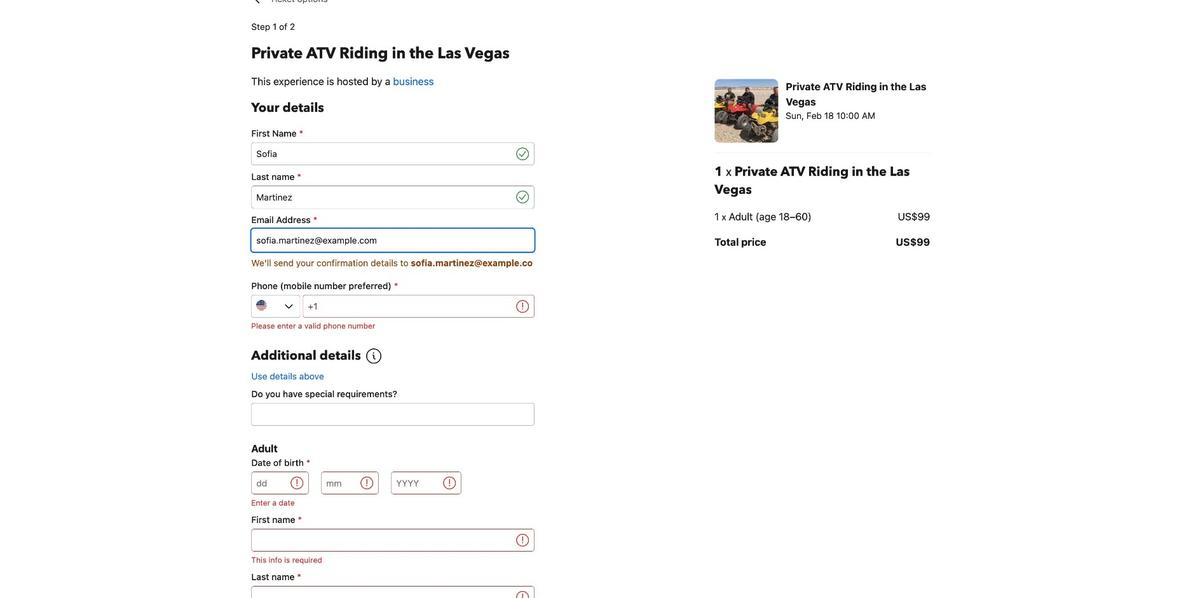 Task type: describe. For each thing, give the bounding box(es) containing it.
dd field
[[251, 472, 288, 495]]

2 alert from the top
[[251, 554, 534, 566]]

mm field
[[321, 472, 358, 495]]



Task type: vqa. For each thing, say whether or not it's contained in the screenshot.
1st alert from the top
yes



Task type: locate. For each thing, give the bounding box(es) containing it.
1 vertical spatial alert
[[251, 554, 534, 566]]

None field
[[251, 143, 514, 165], [251, 186, 514, 209], [251, 403, 534, 426], [251, 529, 514, 552], [251, 586, 514, 598], [251, 143, 514, 165], [251, 186, 514, 209], [251, 403, 534, 426], [251, 529, 514, 552], [251, 586, 514, 598]]

alert
[[251, 320, 534, 332], [251, 554, 534, 566]]

1 alert from the top
[[251, 320, 534, 332]]

None email field
[[251, 229, 534, 252]]

YYYY field
[[391, 472, 441, 495]]

0 vertical spatial alert
[[251, 320, 534, 332]]

Phone (mobile number preferred) telephone field
[[323, 295, 514, 318]]



